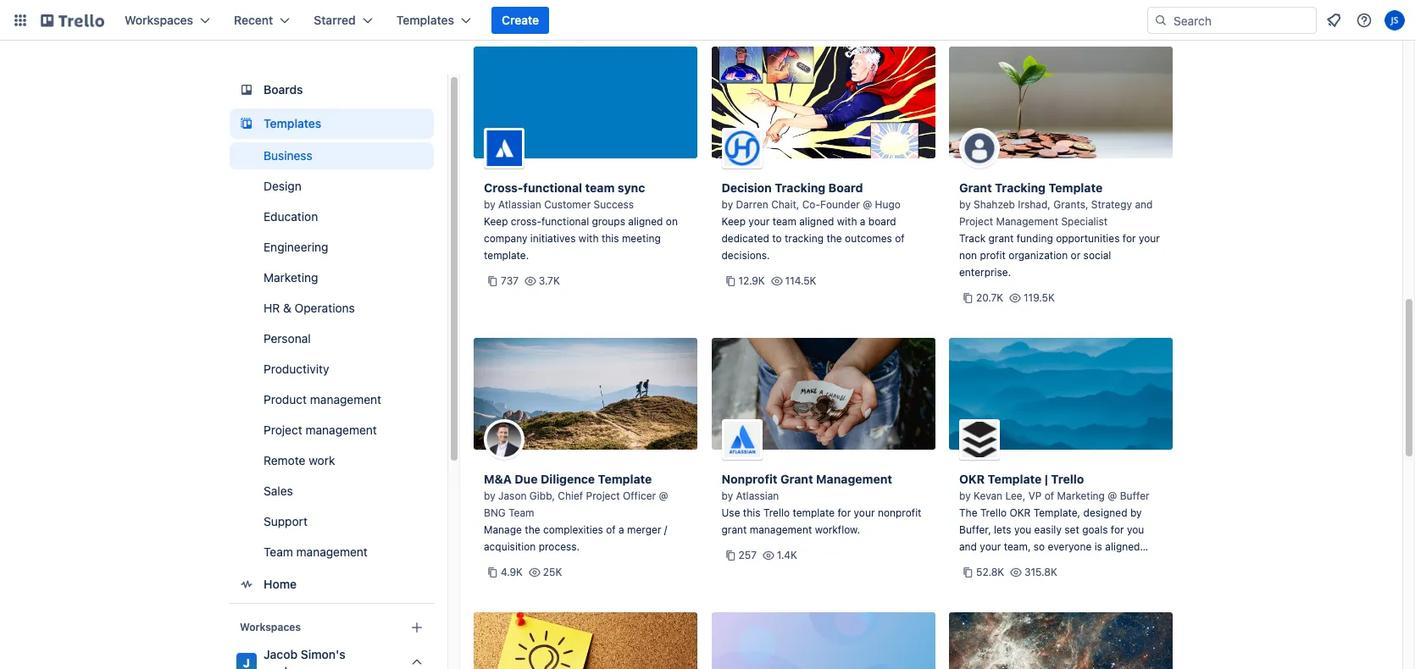 Task type: locate. For each thing, give the bounding box(es) containing it.
0 horizontal spatial the
[[525, 524, 540, 537]]

templates right starred dropdown button
[[396, 13, 454, 27]]

1 horizontal spatial marketing
[[1057, 490, 1105, 503]]

keep inside the cross-functional team sync by atlassian customer success keep cross-functional groups aligned on company initiatives with this meeting template.
[[484, 215, 508, 228]]

1 horizontal spatial a
[[860, 215, 866, 228]]

1 vertical spatial okr
[[1010, 507, 1031, 520]]

project up 'remote'
[[264, 423, 302, 437]]

a up outcomes
[[860, 215, 866, 228]]

1 horizontal spatial this
[[743, 507, 761, 520]]

project inside grant tracking template by shahzeb irshad, grants, strategy and project management specialist track grant funding opportunities for your non profit organization or social enterprise.
[[960, 215, 994, 228]]

template
[[793, 507, 835, 520]]

your inside nonprofit grant management by atlassian use this trello template for your nonprofit grant management workflow.
[[854, 507, 875, 520]]

with down founder
[[837, 215, 857, 228]]

home
[[264, 577, 297, 592]]

0 horizontal spatial of
[[606, 524, 616, 537]]

@
[[863, 198, 872, 211], [659, 490, 668, 503], [1108, 490, 1117, 503]]

the inside m&a due diligence template by jason gibb, chief project officer @ bng team manage the complexities of a merger / acquisition process.
[[525, 524, 540, 537]]

1 horizontal spatial @
[[863, 198, 872, 211]]

by inside m&a due diligence template by jason gibb, chief project officer @ bng team manage the complexities of a merger / acquisition process.
[[484, 490, 496, 503]]

project management
[[264, 423, 377, 437]]

0 horizontal spatial with
[[579, 232, 599, 245]]

cross-
[[484, 181, 523, 195]]

cross-
[[511, 215, 542, 228]]

119.5k
[[1024, 292, 1055, 304]]

grant
[[960, 181, 992, 195], [781, 472, 813, 487]]

jason gibb, chief project officer @ bng team image
[[484, 420, 525, 460]]

@ for okr template | trello
[[1108, 490, 1117, 503]]

team down jason
[[509, 507, 534, 520]]

and
[[1135, 198, 1153, 211], [960, 541, 977, 553]]

management down "productivity" link
[[310, 392, 382, 407]]

of down the 'board'
[[895, 232, 905, 245]]

1 vertical spatial project
[[264, 423, 302, 437]]

1 horizontal spatial management
[[996, 215, 1059, 228]]

keep up dedicated
[[722, 215, 746, 228]]

1 horizontal spatial templates
[[396, 13, 454, 27]]

tracking inside grant tracking template by shahzeb irshad, grants, strategy and project management specialist track grant funding opportunities for your non profit organization or social enterprise.
[[995, 181, 1046, 195]]

atlassian inside the cross-functional team sync by atlassian customer success keep cross-functional groups aligned on company initiatives with this meeting template.
[[498, 198, 541, 211]]

okr up kevan on the bottom of page
[[960, 472, 985, 487]]

1 vertical spatial atlassian
[[736, 490, 779, 503]]

3.7k
[[539, 275, 560, 287]]

project right chief
[[586, 490, 620, 503]]

team down the chait,
[[773, 215, 797, 228]]

2 horizontal spatial aligned
[[1106, 541, 1140, 553]]

your right opportunities
[[1139, 232, 1160, 245]]

jacob simon's workspace
[[264, 648, 346, 670]]

template
[[1049, 181, 1103, 195], [598, 472, 652, 487], [988, 472, 1042, 487]]

your up workflow.
[[854, 507, 875, 520]]

2 horizontal spatial @
[[1108, 490, 1117, 503]]

the inside okr template | trello by kevan lee, vp of marketing @ buffer the trello okr template, designed by buffer, lets you easily set goals for you and your team, so everyone is aligned towards the same objectives.
[[1000, 558, 1016, 570]]

template up "grants,"
[[1049, 181, 1103, 195]]

1 vertical spatial templates
[[264, 116, 322, 131]]

0 horizontal spatial team
[[264, 545, 293, 559]]

1 vertical spatial grant
[[722, 524, 747, 537]]

for inside okr template | trello by kevan lee, vp of marketing @ buffer the trello okr template, designed by buffer, lets you easily set goals for you and your team, so everyone is aligned towards the same objectives.
[[1111, 524, 1124, 537]]

1 vertical spatial of
[[1045, 490, 1055, 503]]

1 horizontal spatial grant
[[989, 232, 1014, 245]]

grant up template
[[781, 472, 813, 487]]

tracking
[[775, 181, 826, 195], [995, 181, 1046, 195]]

Search field
[[1168, 8, 1316, 33]]

objectives.
[[1047, 558, 1099, 570]]

designed
[[1084, 507, 1128, 520]]

grant inside nonprofit grant management by atlassian use this trello template for your nonprofit grant management workflow.
[[781, 472, 813, 487]]

1 you from the left
[[1014, 524, 1032, 537]]

jacob simon (jacobsimon16) image
[[1385, 10, 1405, 31]]

0 vertical spatial team
[[509, 507, 534, 520]]

0 vertical spatial for
[[1123, 232, 1136, 245]]

0 vertical spatial of
[[895, 232, 905, 245]]

atlassian up cross-
[[498, 198, 541, 211]]

0 horizontal spatial team
[[585, 181, 615, 195]]

0 horizontal spatial this
[[602, 232, 619, 245]]

team
[[585, 181, 615, 195], [773, 215, 797, 228]]

hr & operations link
[[230, 295, 434, 322]]

templates inside dropdown button
[[396, 13, 454, 27]]

this down groups
[[602, 232, 619, 245]]

m&a due diligence template by jason gibb, chief project officer @ bng team manage the complexities of a merger / acquisition process.
[[484, 472, 668, 553]]

by up 'use'
[[722, 490, 733, 503]]

shahzeb
[[974, 198, 1015, 211]]

1 horizontal spatial team
[[773, 215, 797, 228]]

0 vertical spatial and
[[1135, 198, 1153, 211]]

management for project management
[[306, 423, 377, 437]]

the right tracking
[[827, 232, 842, 245]]

1 horizontal spatial aligned
[[799, 215, 834, 228]]

okr down lee, on the bottom right of the page
[[1010, 507, 1031, 520]]

primary element
[[0, 0, 1416, 41]]

personal link
[[230, 325, 434, 353]]

aligned down co-
[[799, 215, 834, 228]]

irshad,
[[1018, 198, 1051, 211]]

0 vertical spatial project
[[960, 215, 994, 228]]

0 vertical spatial workspaces
[[125, 13, 193, 27]]

1 horizontal spatial team
[[509, 507, 534, 520]]

track
[[960, 232, 986, 245]]

goals
[[1083, 524, 1108, 537]]

2 vertical spatial project
[[586, 490, 620, 503]]

decisions.
[[722, 249, 770, 262]]

0 horizontal spatial okr
[[960, 472, 985, 487]]

product management
[[264, 392, 382, 407]]

by inside decision tracking board by darren chait, co-founder @ hugo keep your team aligned with a board dedicated to tracking the outcomes of decisions.
[[722, 198, 733, 211]]

tracking up co-
[[775, 181, 826, 195]]

with inside the cross-functional team sync by atlassian customer success keep cross-functional groups aligned on company initiatives with this meeting template.
[[579, 232, 599, 245]]

lee,
[[1006, 490, 1026, 503]]

a
[[860, 215, 866, 228], [619, 524, 624, 537]]

functional down 'customer'
[[542, 215, 589, 228]]

2 horizontal spatial template
[[1049, 181, 1103, 195]]

grant down 'use'
[[722, 524, 747, 537]]

0 vertical spatial a
[[860, 215, 866, 228]]

hr
[[264, 301, 280, 315]]

0 horizontal spatial atlassian
[[498, 198, 541, 211]]

create a workspace image
[[407, 618, 427, 638]]

team down support on the bottom left
[[264, 545, 293, 559]]

process.
[[539, 541, 580, 553]]

1 vertical spatial team
[[773, 215, 797, 228]]

productivity
[[264, 362, 329, 376]]

1 horizontal spatial grant
[[960, 181, 992, 195]]

manage
[[484, 524, 522, 537]]

set
[[1065, 524, 1080, 537]]

grant up shahzeb
[[960, 181, 992, 195]]

1 vertical spatial this
[[743, 507, 761, 520]]

1 horizontal spatial atlassian
[[736, 490, 779, 503]]

for inside nonprofit grant management by atlassian use this trello template for your nonprofit grant management workflow.
[[838, 507, 851, 520]]

1 horizontal spatial project
[[586, 490, 620, 503]]

management
[[310, 392, 382, 407], [306, 423, 377, 437], [750, 524, 812, 537], [296, 545, 368, 559]]

1 vertical spatial and
[[960, 541, 977, 553]]

nonprofit grant management by atlassian use this trello template for your nonprofit grant management workflow.
[[722, 472, 922, 537]]

aligned inside the cross-functional team sync by atlassian customer success keep cross-functional groups aligned on company initiatives with this meeting template.
[[628, 215, 663, 228]]

management down product management link on the left bottom of page
[[306, 423, 377, 437]]

1 horizontal spatial tracking
[[995, 181, 1046, 195]]

and down buffer,
[[960, 541, 977, 553]]

1 vertical spatial marketing
[[1057, 490, 1105, 503]]

design
[[264, 179, 302, 193]]

1 vertical spatial a
[[619, 524, 624, 537]]

tracking for grant
[[995, 181, 1046, 195]]

your inside okr template | trello by kevan lee, vp of marketing @ buffer the trello okr template, designed by buffer, lets you easily set goals for you and your team, so everyone is aligned towards the same objectives.
[[980, 541, 1001, 553]]

trello
[[1051, 472, 1084, 487], [764, 507, 790, 520], [981, 507, 1007, 520]]

1 keep from the left
[[484, 215, 508, 228]]

management inside grant tracking template by shahzeb irshad, grants, strategy and project management specialist track grant funding opportunities for your non profit organization or social enterprise.
[[996, 215, 1059, 228]]

functional up 'customer'
[[523, 181, 582, 195]]

0 horizontal spatial workspaces
[[125, 13, 193, 27]]

education
[[264, 209, 318, 224]]

lets
[[994, 524, 1012, 537]]

for down strategy
[[1123, 232, 1136, 245]]

grant inside grant tracking template by shahzeb irshad, grants, strategy and project management specialist track grant funding opportunities for your non profit organization or social enterprise.
[[989, 232, 1014, 245]]

tracking up irshad,
[[995, 181, 1046, 195]]

1 tracking from the left
[[775, 181, 826, 195]]

0 vertical spatial templates
[[396, 13, 454, 27]]

management down "support" link
[[296, 545, 368, 559]]

1 horizontal spatial okr
[[1010, 507, 1031, 520]]

chief
[[558, 490, 583, 503]]

management for product management
[[310, 392, 382, 407]]

team inside the cross-functional team sync by atlassian customer success keep cross-functional groups aligned on company initiatives with this meeting template.
[[585, 181, 615, 195]]

tracking for decision
[[775, 181, 826, 195]]

0 horizontal spatial you
[[1014, 524, 1032, 537]]

operations
[[295, 301, 355, 315]]

of right vp
[[1045, 490, 1055, 503]]

nonprofit
[[722, 472, 778, 487]]

0 vertical spatial the
[[827, 232, 842, 245]]

1 vertical spatial management
[[816, 472, 893, 487]]

marketing up the "template,"
[[1057, 490, 1105, 503]]

grant up profit
[[989, 232, 1014, 245]]

0 horizontal spatial trello
[[764, 507, 790, 520]]

with down groups
[[579, 232, 599, 245]]

templates button
[[386, 7, 481, 34]]

your down darren
[[749, 215, 770, 228]]

keep inside decision tracking board by darren chait, co-founder @ hugo keep your team aligned with a board dedicated to tracking the outcomes of decisions.
[[722, 215, 746, 228]]

1 vertical spatial the
[[525, 524, 540, 537]]

of
[[895, 232, 905, 245], [1045, 490, 1055, 503], [606, 524, 616, 537]]

by
[[484, 198, 496, 211], [722, 198, 733, 211], [960, 198, 971, 211], [484, 490, 496, 503], [722, 490, 733, 503], [960, 490, 971, 503], [1131, 507, 1142, 520]]

sync
[[618, 181, 645, 195]]

2 vertical spatial for
[[1111, 524, 1124, 537]]

aligned inside okr template | trello by kevan lee, vp of marketing @ buffer the trello okr template, designed by buffer, lets you easily set goals for you and your team, so everyone is aligned towards the same objectives.
[[1106, 541, 1140, 553]]

a inside decision tracking board by darren chait, co-founder @ hugo keep your team aligned with a board dedicated to tracking the outcomes of decisions.
[[860, 215, 866, 228]]

for down the designed
[[1111, 524, 1124, 537]]

@ inside okr template | trello by kevan lee, vp of marketing @ buffer the trello okr template, designed by buffer, lets you easily set goals for you and your team, so everyone is aligned towards the same objectives.
[[1108, 490, 1117, 503]]

aligned right is
[[1106, 541, 1140, 553]]

you down buffer
[[1127, 524, 1145, 537]]

0 vertical spatial this
[[602, 232, 619, 245]]

founder
[[821, 198, 860, 211]]

1 vertical spatial functional
[[542, 215, 589, 228]]

1 vertical spatial grant
[[781, 472, 813, 487]]

1 vertical spatial with
[[579, 232, 599, 245]]

atlassian
[[498, 198, 541, 211], [736, 490, 779, 503]]

20.7k
[[976, 292, 1004, 304]]

starred
[[314, 13, 356, 27]]

keep up company
[[484, 215, 508, 228]]

1 horizontal spatial and
[[1135, 198, 1153, 211]]

marketing up &
[[264, 270, 318, 285]]

737
[[501, 275, 519, 287]]

1 horizontal spatial you
[[1127, 524, 1145, 537]]

you up team,
[[1014, 524, 1032, 537]]

2 keep from the left
[[722, 215, 746, 228]]

by left shahzeb
[[960, 198, 971, 211]]

0 horizontal spatial project
[[264, 423, 302, 437]]

tracking inside decision tracking board by darren chait, co-founder @ hugo keep your team aligned with a board dedicated to tracking the outcomes of decisions.
[[775, 181, 826, 195]]

darren
[[736, 198, 769, 211]]

strategy
[[1092, 198, 1132, 211]]

0 vertical spatial marketing
[[264, 270, 318, 285]]

this right 'use'
[[743, 507, 761, 520]]

trello left template
[[764, 507, 790, 520]]

template up lee, on the bottom right of the page
[[988, 472, 1042, 487]]

management up 1.4k
[[750, 524, 812, 537]]

0 vertical spatial management
[[996, 215, 1059, 228]]

0 horizontal spatial keep
[[484, 215, 508, 228]]

1 horizontal spatial keep
[[722, 215, 746, 228]]

template up officer
[[598, 472, 652, 487]]

by down cross-
[[484, 198, 496, 211]]

everyone
[[1048, 541, 1092, 553]]

1.4k
[[777, 549, 798, 562]]

0 horizontal spatial tracking
[[775, 181, 826, 195]]

0 vertical spatial team
[[585, 181, 615, 195]]

0 vertical spatial okr
[[960, 472, 985, 487]]

0 vertical spatial grant
[[989, 232, 1014, 245]]

0 vertical spatial functional
[[523, 181, 582, 195]]

@ up the designed
[[1108, 490, 1117, 503]]

2 horizontal spatial the
[[1000, 558, 1016, 570]]

management down irshad,
[[996, 215, 1059, 228]]

aligned inside decision tracking board by darren chait, co-founder @ hugo keep your team aligned with a board dedicated to tracking the outcomes of decisions.
[[799, 215, 834, 228]]

back to home image
[[41, 7, 104, 34]]

template inside m&a due diligence template by jason gibb, chief project officer @ bng team manage the complexities of a merger / acquisition process.
[[598, 472, 652, 487]]

2 vertical spatial the
[[1000, 558, 1016, 570]]

12.9k
[[739, 275, 765, 287]]

0 horizontal spatial template
[[598, 472, 652, 487]]

@ inside m&a due diligence template by jason gibb, chief project officer @ bng team manage the complexities of a merger / acquisition process.
[[659, 490, 668, 503]]

management up template
[[816, 472, 893, 487]]

this inside the cross-functional team sync by atlassian customer success keep cross-functional groups aligned on company initiatives with this meeting template.
[[602, 232, 619, 245]]

for up workflow.
[[838, 507, 851, 520]]

template board image
[[236, 114, 257, 134]]

aligned up meeting
[[628, 215, 663, 228]]

jacob simon's workspace link
[[230, 642, 434, 670]]

by inside grant tracking template by shahzeb irshad, grants, strategy and project management specialist track grant funding opportunities for your non profit organization or social enterprise.
[[960, 198, 971, 211]]

2 horizontal spatial project
[[960, 215, 994, 228]]

your up towards
[[980, 541, 1001, 553]]

2 horizontal spatial of
[[1045, 490, 1055, 503]]

home image
[[236, 575, 257, 595]]

2 vertical spatial of
[[606, 524, 616, 537]]

1 vertical spatial for
[[838, 507, 851, 520]]

team inside decision tracking board by darren chait, co-founder @ hugo keep your team aligned with a board dedicated to tracking the outcomes of decisions.
[[773, 215, 797, 228]]

1 vertical spatial workspaces
[[240, 621, 301, 634]]

1 horizontal spatial with
[[837, 215, 857, 228]]

project management link
[[230, 417, 434, 444]]

1 horizontal spatial of
[[895, 232, 905, 245]]

workspaces
[[125, 13, 193, 27], [240, 621, 301, 634]]

for inside grant tracking template by shahzeb irshad, grants, strategy and project management specialist track grant funding opportunities for your non profit organization or social enterprise.
[[1123, 232, 1136, 245]]

the down team,
[[1000, 558, 1016, 570]]

0 vertical spatial with
[[837, 215, 857, 228]]

@ left hugo
[[863, 198, 872, 211]]

a left merger
[[619, 524, 624, 537]]

templates up business
[[264, 116, 322, 131]]

atlassian down nonprofit
[[736, 490, 779, 503]]

1 horizontal spatial template
[[988, 472, 1042, 487]]

templates
[[396, 13, 454, 27], [264, 116, 322, 131]]

0 horizontal spatial and
[[960, 541, 977, 553]]

nonprofit
[[878, 507, 922, 520]]

0 horizontal spatial grant
[[722, 524, 747, 537]]

trello right |
[[1051, 472, 1084, 487]]

4.9k
[[501, 566, 523, 579]]

@ right officer
[[659, 490, 668, 503]]

trello down kevan on the bottom of page
[[981, 507, 1007, 520]]

sales link
[[230, 478, 434, 505]]

0 horizontal spatial @
[[659, 490, 668, 503]]

remote work link
[[230, 448, 434, 475]]

1 horizontal spatial the
[[827, 232, 842, 245]]

management
[[996, 215, 1059, 228], [816, 472, 893, 487]]

a inside m&a due diligence template by jason gibb, chief project officer @ bng team manage the complexities of a merger / acquisition process.
[[619, 524, 624, 537]]

on
[[666, 215, 678, 228]]

groups
[[592, 215, 626, 228]]

@ for m&a due diligence template
[[659, 490, 668, 503]]

grants,
[[1054, 198, 1089, 211]]

by left darren
[[722, 198, 733, 211]]

by down buffer
[[1131, 507, 1142, 520]]

create
[[502, 13, 539, 27]]

0 horizontal spatial grant
[[781, 472, 813, 487]]

by up bng
[[484, 490, 496, 503]]

this
[[602, 232, 619, 245], [743, 507, 761, 520]]

project up track
[[960, 215, 994, 228]]

kevan lee, vp of marketing @ buffer image
[[960, 420, 1000, 460]]

team up success
[[585, 181, 615, 195]]

of left merger
[[606, 524, 616, 537]]

0 horizontal spatial aligned
[[628, 215, 663, 228]]

to
[[772, 232, 782, 245]]

due
[[515, 472, 538, 487]]

2 tracking from the left
[[995, 181, 1046, 195]]

the inside decision tracking board by darren chait, co-founder @ hugo keep your team aligned with a board dedicated to tracking the outcomes of decisions.
[[827, 232, 842, 245]]

0 notifications image
[[1324, 10, 1344, 31]]

diligence
[[541, 472, 595, 487]]

0 vertical spatial atlassian
[[498, 198, 541, 211]]

0 vertical spatial grant
[[960, 181, 992, 195]]

you
[[1014, 524, 1032, 537], [1127, 524, 1145, 537]]

0 horizontal spatial management
[[816, 472, 893, 487]]

1 horizontal spatial workspaces
[[240, 621, 301, 634]]

and right strategy
[[1135, 198, 1153, 211]]

company
[[484, 232, 528, 245]]

of inside decision tracking board by darren chait, co-founder @ hugo keep your team aligned with a board dedicated to tracking the outcomes of decisions.
[[895, 232, 905, 245]]

boards link
[[230, 75, 434, 105]]

0 horizontal spatial a
[[619, 524, 624, 537]]

the up acquisition
[[525, 524, 540, 537]]

0 horizontal spatial marketing
[[264, 270, 318, 285]]



Task type: describe. For each thing, give the bounding box(es) containing it.
0 horizontal spatial templates
[[264, 116, 322, 131]]

or
[[1071, 249, 1081, 262]]

1 horizontal spatial trello
[[981, 507, 1007, 520]]

/
[[664, 524, 668, 537]]

kevan
[[974, 490, 1003, 503]]

52.8k
[[976, 566, 1005, 579]]

template inside okr template | trello by kevan lee, vp of marketing @ buffer the trello okr template, designed by buffer, lets you easily set goals for you and your team, so everyone is aligned towards the same objectives.
[[988, 472, 1042, 487]]

team,
[[1004, 541, 1031, 553]]

starred button
[[304, 7, 383, 34]]

114.5k
[[785, 275, 817, 287]]

decision tracking board by darren chait, co-founder @ hugo keep your team aligned with a board dedicated to tracking the outcomes of decisions.
[[722, 181, 905, 262]]

m&a
[[484, 472, 512, 487]]

gibb,
[[530, 490, 555, 503]]

product
[[264, 392, 307, 407]]

1 vertical spatial team
[[264, 545, 293, 559]]

25k
[[543, 566, 562, 579]]

education link
[[230, 203, 434, 231]]

template inside grant tracking template by shahzeb irshad, grants, strategy and project management specialist track grant funding opportunities for your non profit organization or social enterprise.
[[1049, 181, 1103, 195]]

|
[[1045, 472, 1048, 487]]

of inside okr template | trello by kevan lee, vp of marketing @ buffer the trello okr template, designed by buffer, lets you easily set goals for you and your team, so everyone is aligned towards the same objectives.
[[1045, 490, 1055, 503]]

use
[[722, 507, 740, 520]]

atlassian image
[[722, 420, 762, 460]]

open information menu image
[[1356, 12, 1373, 29]]

chait,
[[771, 198, 800, 211]]

acquisition
[[484, 541, 536, 553]]

search image
[[1154, 14, 1168, 27]]

@ inside decision tracking board by darren chait, co-founder @ hugo keep your team aligned with a board dedicated to tracking the outcomes of decisions.
[[863, 198, 872, 211]]

home link
[[230, 570, 434, 600]]

engineering
[[264, 240, 328, 254]]

buffer
[[1120, 490, 1150, 503]]

trello inside nonprofit grant management by atlassian use this trello template for your nonprofit grant management workflow.
[[764, 507, 790, 520]]

atlassian customer success image
[[484, 128, 525, 169]]

with inside decision tracking board by darren chait, co-founder @ hugo keep your team aligned with a board dedicated to tracking the outcomes of decisions.
[[837, 215, 857, 228]]

social
[[1084, 249, 1112, 262]]

business link
[[230, 142, 434, 170]]

success
[[594, 198, 634, 211]]

workflow.
[[815, 524, 860, 537]]

opportunities
[[1056, 232, 1120, 245]]

sales
[[264, 484, 293, 498]]

engineering link
[[230, 234, 434, 261]]

management for team management
[[296, 545, 368, 559]]

is
[[1095, 541, 1103, 553]]

board
[[869, 215, 897, 228]]

outcomes
[[845, 232, 892, 245]]

shahzeb irshad, grants, strategy and project management specialist image
[[960, 128, 1000, 169]]

management inside nonprofit grant management by atlassian use this trello template for your nonprofit grant management workflow.
[[750, 524, 812, 537]]

this inside nonprofit grant management by atlassian use this trello template for your nonprofit grant management workflow.
[[743, 507, 761, 520]]

enterprise.
[[960, 266, 1011, 279]]

work
[[309, 453, 335, 468]]

board image
[[236, 80, 257, 100]]

and inside grant tracking template by shahzeb irshad, grants, strategy and project management specialist track grant funding opportunities for your non profit organization or social enterprise.
[[1135, 198, 1153, 211]]

project inside m&a due diligence template by jason gibb, chief project officer @ bng team manage the complexities of a merger / acquisition process.
[[586, 490, 620, 503]]

team management
[[264, 545, 368, 559]]

template.
[[484, 249, 529, 262]]

template,
[[1034, 507, 1081, 520]]

team management link
[[230, 539, 434, 566]]

boards
[[264, 82, 303, 97]]

create button
[[492, 7, 549, 34]]

2 you from the left
[[1127, 524, 1145, 537]]

hugo
[[875, 198, 901, 211]]

&
[[283, 301, 291, 315]]

productivity link
[[230, 356, 434, 383]]

the
[[960, 507, 978, 520]]

co-
[[802, 198, 821, 211]]

atlassian inside nonprofit grant management by atlassian use this trello template for your nonprofit grant management workflow.
[[736, 490, 779, 503]]

257
[[739, 549, 757, 562]]

grant tracking template by shahzeb irshad, grants, strategy and project management specialist track grant funding opportunities for your non profit organization or social enterprise.
[[960, 181, 1160, 279]]

grant inside grant tracking template by shahzeb irshad, grants, strategy and project management specialist track grant funding opportunities for your non profit organization or social enterprise.
[[960, 181, 992, 195]]

your inside grant tracking template by shahzeb irshad, grants, strategy and project management specialist track grant funding opportunities for your non profit organization or social enterprise.
[[1139, 232, 1160, 245]]

marketing inside okr template | trello by kevan lee, vp of marketing @ buffer the trello okr template, designed by buffer, lets you easily set goals for you and your team, so everyone is aligned towards the same objectives.
[[1057, 490, 1105, 503]]

towards
[[960, 558, 998, 570]]

by inside the cross-functional team sync by atlassian customer success keep cross-functional groups aligned on company initiatives with this meeting template.
[[484, 198, 496, 211]]

your inside decision tracking board by darren chait, co-founder @ hugo keep your team aligned with a board dedicated to tracking the outcomes of decisions.
[[749, 215, 770, 228]]

remote
[[264, 453, 306, 468]]

of inside m&a due diligence template by jason gibb, chief project officer @ bng team manage the complexities of a merger / acquisition process.
[[606, 524, 616, 537]]

vp
[[1029, 490, 1042, 503]]

officer
[[623, 490, 656, 503]]

so
[[1034, 541, 1045, 553]]

easily
[[1035, 524, 1062, 537]]

workspaces inside dropdown button
[[125, 13, 193, 27]]

management inside nonprofit grant management by atlassian use this trello template for your nonprofit grant management workflow.
[[816, 472, 893, 487]]

jacob
[[264, 648, 298, 662]]

same
[[1019, 558, 1044, 570]]

grant inside nonprofit grant management by atlassian use this trello template for your nonprofit grant management workflow.
[[722, 524, 747, 537]]

2 horizontal spatial trello
[[1051, 472, 1084, 487]]

team inside m&a due diligence template by jason gibb, chief project officer @ bng team manage the complexities of a merger / acquisition process.
[[509, 507, 534, 520]]

support
[[264, 515, 308, 529]]

meeting
[[622, 232, 661, 245]]

merger
[[627, 524, 662, 537]]

by inside nonprofit grant management by atlassian use this trello template for your nonprofit grant management workflow.
[[722, 490, 733, 503]]

remote work
[[264, 453, 335, 468]]

profit
[[980, 249, 1006, 262]]

buffer,
[[960, 524, 991, 537]]

okr template | trello by kevan lee, vp of marketing @ buffer the trello okr template, designed by buffer, lets you easily set goals for you and your team, so everyone is aligned towards the same objectives.
[[960, 472, 1150, 570]]

hr & operations
[[264, 301, 355, 315]]

complexities
[[543, 524, 603, 537]]

by up the the
[[960, 490, 971, 503]]

business
[[264, 148, 312, 163]]

organization
[[1009, 249, 1068, 262]]

darren chait, co-founder @ hugo image
[[722, 128, 762, 169]]

and inside okr template | trello by kevan lee, vp of marketing @ buffer the trello okr template, designed by buffer, lets you easily set goals for you and your team, so everyone is aligned towards the same objectives.
[[960, 541, 977, 553]]

design link
[[230, 173, 434, 200]]

recent
[[234, 13, 273, 27]]



Task type: vqa. For each thing, say whether or not it's contained in the screenshot.
left Click to unstar this board. It will be removed from your starred list. icon
no



